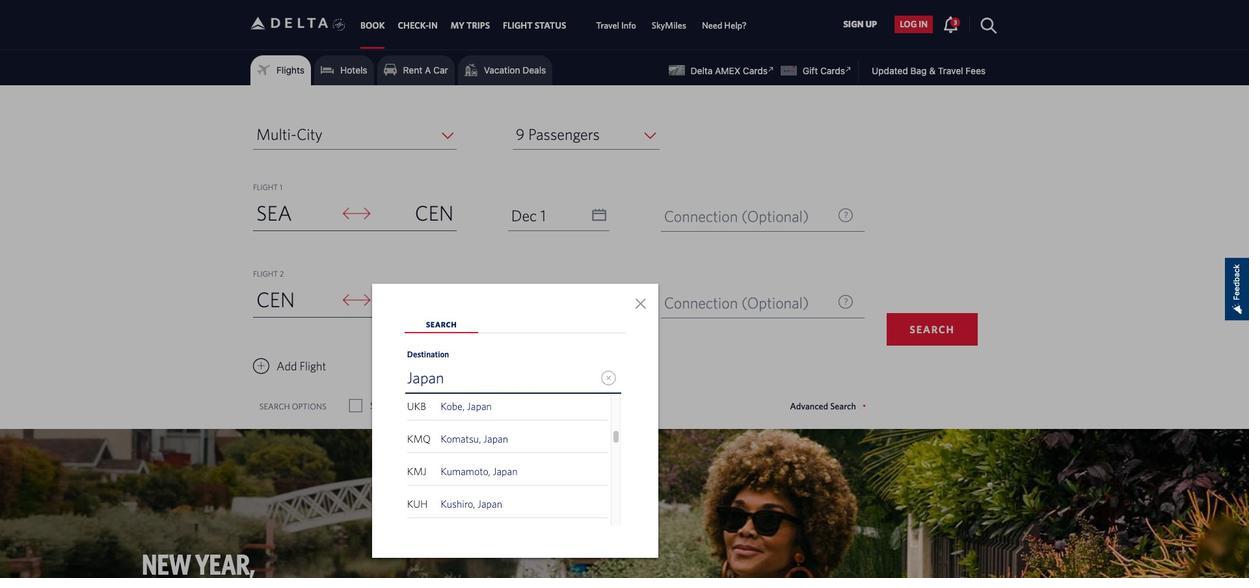 Task type: describe. For each thing, give the bounding box(es) containing it.
vacation deals
[[484, 64, 546, 76]]

1 horizontal spatial cen
[[415, 200, 454, 225]]

(optional) for sea
[[742, 207, 809, 225]]

japan for kobe, japan
[[467, 400, 492, 412]]

shop with miles
[[370, 400, 430, 411]]

connection (optional) link for cen
[[661, 288, 865, 318]]

sea
[[256, 200, 292, 225]]

search for search options
[[260, 401, 290, 411]]

flight for sea
[[253, 182, 278, 191]]

​
[[453, 400, 455, 411]]

trips
[[467, 20, 490, 31]]

rent a car link
[[384, 61, 448, 80]]

2 cards from the left
[[821, 65, 846, 76]]

connection (optional) for cen
[[664, 294, 809, 312]]

hotels
[[340, 64, 368, 76]]

connection (optional) link for sea
[[661, 201, 865, 232]]

search link
[[405, 316, 478, 333]]

kushiro,
[[441, 498, 475, 510]]

updated bag & travel fees
[[872, 65, 986, 76]]

help?
[[725, 20, 747, 31]]

rent
[[403, 64, 423, 76]]

book link
[[361, 14, 385, 37]]

flights link
[[257, 61, 305, 80]]

kushiro, japan
[[441, 498, 503, 510]]

in
[[919, 19, 928, 29]]

add flight button
[[253, 356, 326, 376]]

flight for cen
[[253, 269, 278, 278]]

sea link
[[253, 197, 338, 230]]

my trips
[[451, 20, 490, 31]]

log
[[900, 19, 917, 29]]

check-in
[[398, 20, 438, 31]]

kmj
[[407, 465, 427, 477]]

a
[[425, 64, 431, 76]]

delta
[[691, 65, 713, 76]]

1
[[280, 182, 283, 191]]

delta air lines image
[[251, 3, 329, 43]]

kmq
[[407, 433, 431, 445]]

my trips link
[[451, 14, 490, 37]]

flight 2
[[253, 269, 284, 278]]

deals
[[523, 64, 546, 76]]

3
[[954, 18, 958, 26]]

hotels link
[[321, 61, 368, 80]]

flight 1
[[253, 182, 283, 191]]

rent a car
[[403, 64, 448, 76]]

with
[[391, 400, 408, 411]]

skymiles
[[652, 20, 687, 31]]

updated
[[872, 65, 908, 76]]

0 vertical spatial cen link
[[372, 197, 457, 230]]

updated bag & travel fees link
[[859, 65, 986, 76]]

0 horizontal spatial cen link
[[253, 283, 338, 317]]

delta amex cards
[[691, 65, 768, 76]]

kobe,
[[441, 400, 465, 412]]

gift
[[803, 65, 818, 76]]

check-
[[398, 20, 429, 31]]

flight inside button
[[300, 359, 326, 373]]

komatsu, japan
[[441, 433, 508, 445]]

options
[[292, 401, 327, 411]]

car
[[434, 64, 448, 76]]

vacation deals link
[[465, 61, 546, 80]]

tab list containing book
[[354, 0, 755, 49]]

info
[[622, 20, 636, 31]]

skyteam image
[[333, 4, 345, 45]]

kobe, japan
[[441, 400, 492, 412]]

book tab panel
[[0, 85, 1250, 429]]

shop
[[370, 400, 389, 411]]



Task type: vqa. For each thing, say whether or not it's contained in the screenshot.
the search in SEARCH button
yes



Task type: locate. For each thing, give the bounding box(es) containing it.
2
[[280, 269, 284, 278]]

japan right ​
[[467, 400, 492, 412]]

1 vertical spatial cen link
[[253, 283, 338, 317]]

1 connection (optional) from the top
[[664, 207, 809, 225]]

sign up link
[[838, 15, 883, 33]]

connection (optional) for sea
[[664, 207, 809, 225]]

None text field
[[508, 200, 610, 231], [508, 287, 610, 318], [508, 200, 610, 231], [508, 287, 610, 318]]

search button
[[887, 313, 978, 346]]

my
[[451, 20, 465, 31]]

flight status
[[503, 20, 567, 31]]

flights
[[277, 64, 305, 76]]

japan down 'refundable' on the bottom left of the page
[[484, 433, 508, 445]]

travel inside tab list
[[596, 20, 620, 31]]

check-in link
[[398, 14, 438, 37]]

1 vertical spatial connection (optional) link
[[661, 288, 865, 318]]

2 connection (optional) link from the top
[[661, 288, 865, 318]]

1 horizontal spatial cen link
[[372, 197, 457, 230]]

1 cards from the left
[[743, 65, 768, 76]]

1 vertical spatial cen
[[256, 287, 295, 311]]

amex
[[715, 65, 741, 76]]

0 horizontal spatial search
[[260, 401, 290, 411]]

0 vertical spatial connection (optional)
[[664, 207, 809, 225]]

flight left 2
[[253, 269, 278, 278]]

0 vertical spatial flight
[[253, 182, 278, 191]]

connection
[[664, 207, 738, 225], [664, 294, 738, 312]]

search options
[[260, 401, 327, 411]]

refundable
[[486, 400, 528, 411]]

search inside button
[[910, 324, 955, 335]]

kumamoto, japan
[[441, 465, 518, 477]]

status
[[535, 20, 567, 31]]

1 (optional) from the top
[[742, 207, 809, 225]]

(optional)
[[742, 207, 809, 225], [742, 294, 809, 312]]

&
[[930, 65, 936, 76]]

search for 'search' button
[[910, 324, 955, 335]]

in
[[429, 20, 438, 31]]

cards right amex
[[743, 65, 768, 76]]

0 vertical spatial (optional)
[[742, 207, 809, 225]]

need
[[702, 20, 723, 31]]

japan
[[467, 400, 492, 412], [484, 433, 508, 445], [493, 465, 518, 477], [478, 498, 503, 510]]

sign
[[844, 19, 864, 29]]

cards right gift
[[821, 65, 846, 76]]

kuh
[[407, 498, 428, 510]]

skymiles link
[[652, 14, 687, 37]]

1 horizontal spatial travel
[[939, 65, 964, 76]]

connection (optional) link
[[661, 201, 865, 232], [661, 288, 865, 318]]

1 horizontal spatial cards
[[821, 65, 846, 76]]

need help? link
[[702, 14, 747, 37]]

log in button
[[895, 15, 934, 33]]

book
[[361, 20, 385, 31]]

japan right kushiro, on the bottom
[[478, 498, 503, 510]]

japan for kumamoto, japan
[[493, 465, 518, 477]]

1 horizontal spatial search
[[426, 320, 457, 329]]

gift cards
[[803, 65, 846, 76]]

cards
[[743, 65, 768, 76], [821, 65, 846, 76]]

Shop with Miles checkbox
[[350, 399, 362, 412]]

bag
[[911, 65, 927, 76]]

connection for cen
[[664, 294, 738, 312]]

travel
[[596, 20, 620, 31], [939, 65, 964, 76]]

kumamoto,
[[441, 465, 491, 477]]

0 vertical spatial connection (optional) link
[[661, 201, 865, 232]]

search
[[426, 320, 457, 329], [910, 324, 955, 335], [260, 401, 290, 411]]

0 horizontal spatial cen
[[256, 287, 295, 311]]

2 horizontal spatial search
[[910, 324, 955, 335]]

tab list
[[354, 0, 755, 49], [405, 8, 626, 578]]

travel info
[[596, 20, 636, 31]]

up
[[866, 19, 878, 29]]

0 horizontal spatial cards
[[743, 65, 768, 76]]

Destination text field
[[406, 363, 622, 394]]

flight
[[253, 182, 278, 191], [253, 269, 278, 278], [300, 359, 326, 373]]

2 connection (optional) from the top
[[664, 294, 809, 312]]

gift cards link
[[781, 65, 846, 76]]

flight right add
[[300, 359, 326, 373]]

add flight
[[277, 359, 326, 373]]

travel info link
[[596, 14, 636, 37]]

sign up
[[844, 19, 878, 29]]

japan right kumamoto,
[[493, 465, 518, 477]]

1 vertical spatial (optional)
[[742, 294, 809, 312]]

2 vertical spatial flight
[[300, 359, 326, 373]]

1 vertical spatial connection (optional)
[[664, 294, 809, 312]]

3 link
[[943, 15, 961, 32]]

fees
[[966, 65, 986, 76]]

japan for kushiro, japan
[[478, 498, 503, 510]]

delta amex cards link
[[669, 65, 768, 76]]

japan for komatsu, japan
[[484, 433, 508, 445]]

0 vertical spatial travel
[[596, 20, 620, 31]]

cen link
[[372, 197, 457, 230], [253, 283, 338, 317]]

ukb
[[407, 400, 426, 412]]

refundable fares
[[486, 400, 550, 411]]

miles
[[410, 400, 430, 411]]

1 connection from the top
[[664, 207, 738, 225]]

add
[[277, 359, 297, 373]]

1 connection (optional) link from the top
[[661, 201, 865, 232]]

2 connection from the top
[[664, 294, 738, 312]]

1 vertical spatial flight
[[253, 269, 278, 278]]

connection for sea
[[664, 207, 738, 225]]

0 vertical spatial cen
[[415, 200, 454, 225]]

need help?
[[702, 20, 747, 31]]

flight status link
[[503, 14, 567, 37]]

fares
[[530, 400, 550, 411]]

connection (optional)
[[664, 207, 809, 225], [664, 294, 809, 312]]

Refundable Fares checkbox
[[466, 399, 478, 412]]

vacation
[[484, 64, 520, 76]]

1 vertical spatial connection
[[664, 294, 738, 312]]

travel left info
[[596, 20, 620, 31]]

tab list containing ukb
[[405, 8, 626, 578]]

0 vertical spatial connection
[[664, 207, 738, 225]]

flight left 1
[[253, 182, 278, 191]]

flight
[[503, 20, 533, 31]]

(optional) for cen
[[742, 294, 809, 312]]

destination
[[407, 350, 449, 359]]

0 horizontal spatial travel
[[596, 20, 620, 31]]

komatsu,
[[441, 433, 481, 445]]

log in
[[900, 19, 928, 29]]

cen
[[415, 200, 454, 225], [256, 287, 295, 311]]

1 vertical spatial travel
[[939, 65, 964, 76]]

travel right '&'
[[939, 65, 964, 76]]

2 (optional) from the top
[[742, 294, 809, 312]]



